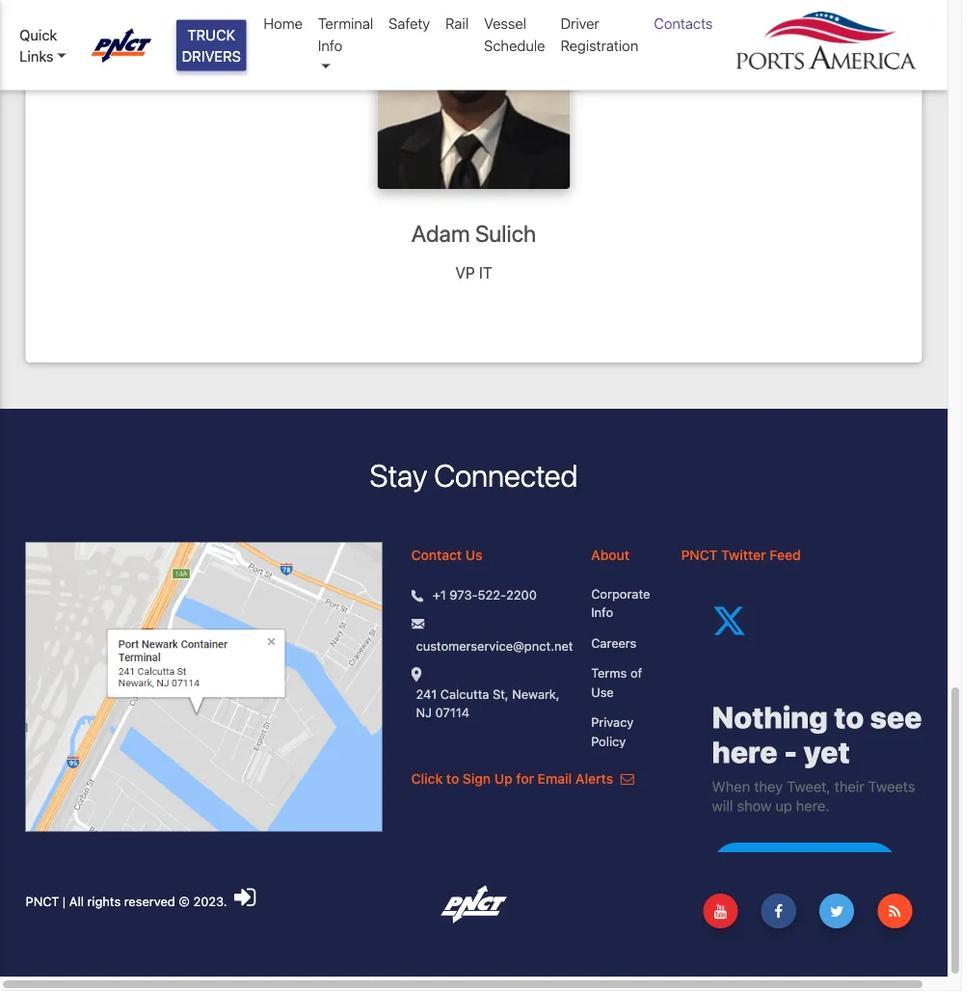 Task type: locate. For each thing, give the bounding box(es) containing it.
customerservice@pnct.net
[[416, 639, 573, 653]]

sign in image
[[234, 884, 256, 909]]

terminal
[[318, 15, 373, 32]]

about
[[591, 547, 630, 563]]

email
[[538, 771, 572, 786]]

careers
[[591, 636, 637, 650]]

973-
[[450, 588, 478, 602]]

corporate info
[[591, 586, 650, 620]]

info inside terminal info
[[318, 37, 342, 54]]

policy
[[591, 734, 626, 748]]

truck
[[187, 26, 235, 43]]

1 horizontal spatial info
[[591, 605, 613, 620]]

pnct | all rights reserved © 2023.
[[26, 894, 231, 908]]

vessel schedule link
[[477, 5, 553, 64]]

envelope o image
[[621, 772, 634, 786]]

vessel
[[484, 15, 527, 32]]

contact us
[[411, 547, 483, 563]]

driver registration link
[[553, 5, 646, 64]]

careers link
[[591, 634, 652, 652]]

0 vertical spatial info
[[318, 37, 342, 54]]

sulich
[[475, 220, 536, 247]]

info inside corporate info
[[591, 605, 613, 620]]

info down terminal
[[318, 37, 342, 54]]

links
[[19, 47, 54, 64]]

contacts link
[[646, 5, 721, 42]]

pnct twitter feed
[[681, 547, 801, 563]]

it
[[479, 263, 492, 282]]

pnct
[[681, 547, 718, 563], [26, 894, 59, 908]]

info down corporate
[[591, 605, 613, 620]]

rights
[[87, 894, 121, 908]]

pnct left |
[[26, 894, 59, 908]]

1 horizontal spatial pnct
[[681, 547, 718, 563]]

terminal info link
[[310, 5, 381, 85]]

0 horizontal spatial pnct
[[26, 894, 59, 908]]

corporate info link
[[591, 584, 652, 622]]

|
[[63, 894, 66, 908]]

1 vertical spatial info
[[591, 605, 613, 620]]

click to sign up for email alerts
[[411, 771, 617, 786]]

info
[[318, 37, 342, 54], [591, 605, 613, 620]]

privacy
[[591, 715, 634, 730]]

terminal info
[[318, 15, 373, 54]]

2200
[[506, 588, 537, 602]]

1 vertical spatial pnct
[[26, 894, 59, 908]]

+1
[[433, 588, 446, 602]]

reserved
[[124, 894, 175, 908]]

privacy policy
[[591, 715, 634, 748]]

0 vertical spatial pnct
[[681, 547, 718, 563]]

pnct left twitter
[[681, 547, 718, 563]]

adam
[[412, 220, 470, 247]]

drivers
[[182, 47, 241, 64]]

vp it
[[456, 263, 492, 282]]

truck drivers link
[[177, 20, 246, 71]]

rail link
[[438, 5, 477, 42]]

vessel schedule
[[484, 15, 545, 54]]

0 horizontal spatial info
[[318, 37, 342, 54]]

safety
[[389, 15, 430, 32]]



Task type: describe. For each thing, give the bounding box(es) containing it.
rail
[[446, 15, 469, 32]]

to
[[446, 771, 459, 786]]

use
[[591, 685, 614, 699]]

schedule
[[484, 37, 545, 54]]

522-
[[478, 588, 506, 602]]

terms of use link
[[591, 664, 652, 702]]

contacts
[[654, 15, 713, 32]]

privacy policy link
[[591, 713, 652, 751]]

corporate
[[591, 586, 650, 601]]

2023.
[[193, 894, 227, 908]]

contact
[[411, 547, 462, 563]]

connected
[[434, 457, 578, 494]]

click to sign up for email alerts link
[[411, 771, 634, 786]]

click
[[411, 771, 443, 786]]

calcutta
[[441, 687, 489, 701]]

customerservice@pnct.net link
[[416, 637, 573, 656]]

home link
[[256, 5, 310, 42]]

quick links
[[19, 26, 57, 64]]

sign
[[463, 771, 491, 786]]

safety link
[[381, 5, 438, 42]]

quick
[[19, 26, 57, 43]]

for
[[516, 771, 534, 786]]

vp
[[456, 263, 475, 282]]

quick links link
[[19, 23, 73, 67]]

terms of use
[[591, 666, 642, 699]]

home
[[264, 15, 303, 32]]

newark,
[[512, 687, 560, 701]]

all
[[69, 894, 84, 908]]

stay
[[370, 457, 427, 494]]

+1 973-522-2200
[[433, 588, 537, 602]]

241 calcutta st, newark, nj 07114 link
[[416, 685, 562, 722]]

driver
[[561, 15, 600, 32]]

registration
[[561, 37, 639, 54]]

©
[[179, 894, 190, 908]]

+1 973-522-2200 link
[[433, 586, 537, 605]]

info for corporate info
[[591, 605, 613, 620]]

feed
[[770, 547, 801, 563]]

us
[[466, 547, 483, 563]]

truck drivers
[[182, 26, 241, 64]]

adam sulich
[[412, 220, 536, 247]]

st,
[[493, 687, 509, 701]]

twitter
[[721, 547, 766, 563]]

driver registration
[[561, 15, 639, 54]]

stay connected
[[370, 457, 578, 494]]

of
[[631, 666, 642, 680]]

terms
[[591, 666, 627, 680]]

info for terminal info
[[318, 37, 342, 54]]

241 calcutta st, newark, nj 07114
[[416, 687, 560, 720]]

pnct for pnct twitter feed
[[681, 547, 718, 563]]

alerts
[[576, 771, 614, 786]]

up
[[495, 771, 513, 786]]

adam sulich image
[[378, 0, 570, 189]]

241
[[416, 687, 437, 701]]

07114
[[435, 705, 470, 720]]

nj
[[416, 705, 432, 720]]

pnct for pnct | all rights reserved © 2023.
[[26, 894, 59, 908]]



Task type: vqa. For each thing, say whether or not it's contained in the screenshot.
EMAIL
yes



